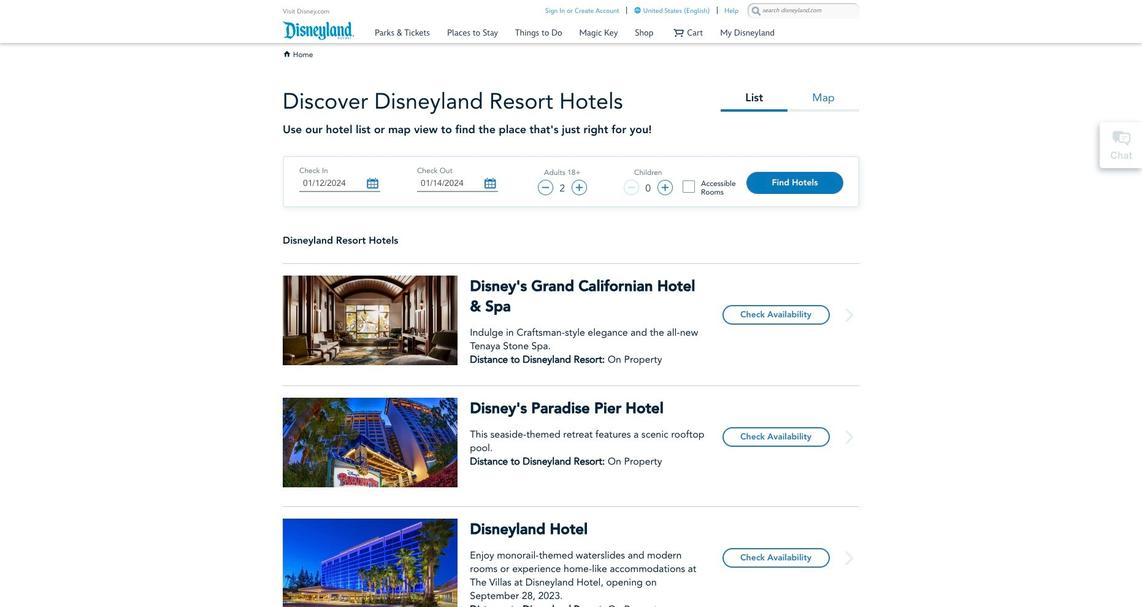 Task type: vqa. For each thing, say whether or not it's contained in the screenshot.
the rightmost group
yes



Task type: describe. For each thing, give the bounding box(es) containing it.
disney's grand californian hotel & spa image
[[283, 275, 458, 374]]

mm/dd/yyyy text field
[[417, 175, 498, 192]]

global languages image
[[634, 7, 641, 14]]



Task type: locate. For each thing, give the bounding box(es) containing it.
disneyland logo image
[[283, 20, 354, 41]]

0 horizontal spatial group
[[538, 168, 587, 197]]

None search field
[[748, 3, 860, 18]]

cart empty image
[[674, 27, 685, 38]]

2 group from the left
[[624, 168, 673, 197]]

1 horizontal spatial group
[[624, 168, 673, 197]]

1 group from the left
[[538, 168, 587, 197]]

group
[[538, 168, 587, 197], [624, 168, 673, 197]]

disneyland hotel image
[[283, 519, 458, 607]]

mm/dd/yyyy text field
[[300, 175, 380, 192]]

menu bar
[[366, 17, 784, 43]]

disney's paradise pier hotel image
[[283, 398, 458, 496]]

search disneyland.com text field
[[763, 6, 845, 16]]



